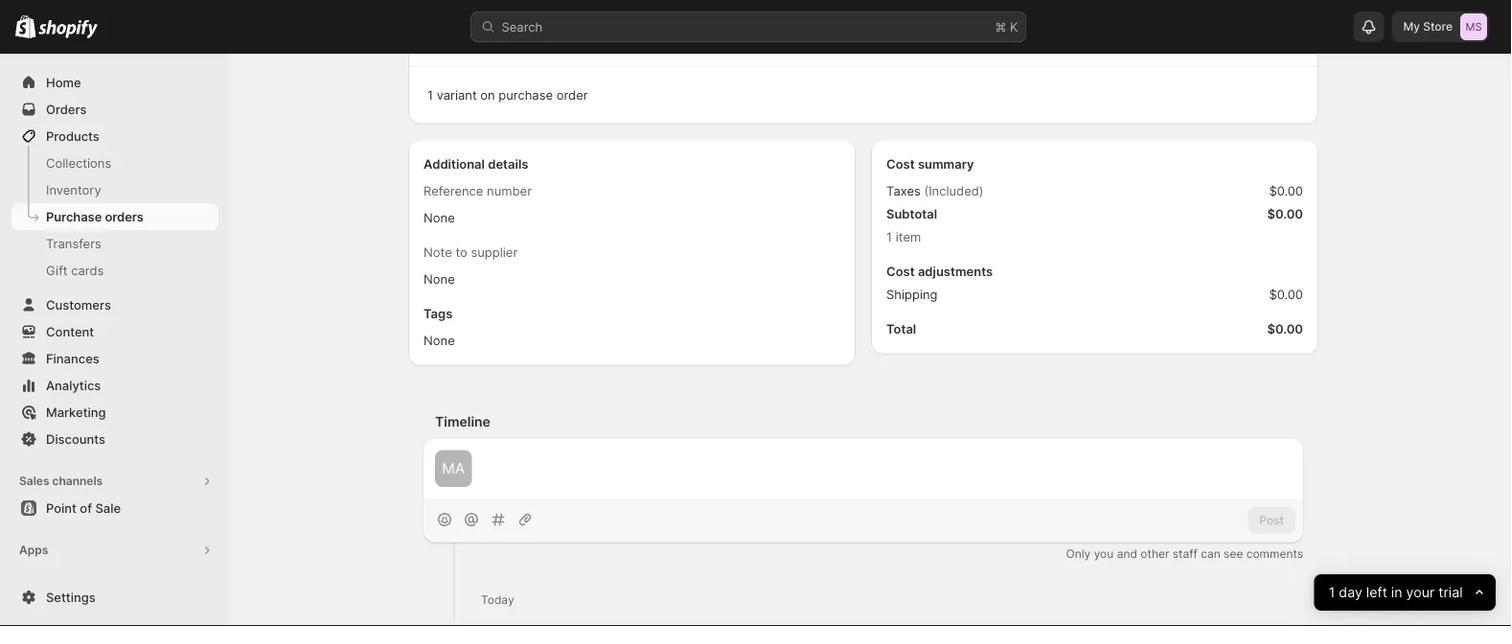 Task type: locate. For each thing, give the bounding box(es) containing it.
marketing
[[46, 405, 106, 419]]

my
[[1404, 20, 1421, 34]]

green
[[479, 34, 515, 48]]

cost up shipping
[[887, 265, 915, 279]]

staff
[[1173, 547, 1198, 561]]

1 horizontal spatial 1
[[887, 230, 893, 245]]

1 for 1 item
[[887, 230, 893, 245]]

search
[[502, 19, 543, 34]]

order
[[557, 88, 588, 103]]

1 left variant
[[428, 88, 433, 103]]

subtotal
[[887, 207, 938, 222]]

0 horizontal spatial 1
[[428, 88, 433, 103]]

taxes (included)
[[887, 184, 984, 199]]

$0.00 for shipping
[[1270, 288, 1304, 302]]

adjustments
[[918, 265, 993, 279]]

gift cards
[[46, 263, 104, 278]]

(included)
[[925, 184, 984, 199]]

cost adjustments
[[887, 265, 993, 279]]

1 inside dropdown button
[[1330, 584, 1336, 601]]

supplier
[[471, 245, 518, 260]]

total
[[887, 322, 917, 337]]

home link
[[12, 69, 219, 96]]

1 variant on purchase order
[[428, 88, 588, 103]]

1 left day
[[1330, 584, 1336, 601]]

your
[[1407, 584, 1436, 601]]

comments
[[1247, 547, 1304, 561]]

note to supplier
[[424, 245, 518, 260]]

none down note
[[424, 272, 455, 287]]

2 cost from the top
[[887, 265, 915, 279]]

1 none from the top
[[424, 211, 455, 226]]

none down reference
[[424, 211, 455, 226]]

1 vertical spatial none
[[424, 272, 455, 287]]

1 vertical spatial 1
[[887, 230, 893, 245]]

2 horizontal spatial 1
[[1330, 584, 1336, 601]]

sales
[[19, 474, 49, 488]]

channels
[[52, 474, 103, 488]]

cards
[[71, 263, 104, 278]]

0 vertical spatial none
[[424, 211, 455, 226]]

number
[[487, 184, 532, 199]]

apps button
[[12, 537, 219, 564]]

none
[[424, 211, 455, 226], [424, 272, 455, 287], [424, 334, 455, 348]]

purchase
[[499, 88, 553, 103]]

2 vertical spatial 1
[[1330, 584, 1336, 601]]

$0.00 for total
[[1268, 322, 1304, 337]]

orders
[[105, 209, 144, 224]]

to
[[456, 245, 468, 260]]

settings link
[[12, 584, 219, 611]]

inventory
[[46, 182, 101, 197]]

additional details
[[424, 157, 529, 172]]

$0.00
[[1270, 184, 1304, 199], [1268, 207, 1304, 222], [1270, 288, 1304, 302], [1268, 322, 1304, 337]]

day
[[1340, 584, 1363, 601]]

collections
[[46, 155, 111, 170]]

none down tags
[[424, 334, 455, 348]]

1 day left in your trial
[[1330, 584, 1464, 601]]

cost
[[887, 157, 915, 172], [887, 265, 915, 279]]

inventory link
[[12, 176, 219, 203]]

purchase
[[46, 209, 102, 224]]

1 cost from the top
[[887, 157, 915, 172]]

1 left item
[[887, 230, 893, 245]]

point
[[46, 500, 77, 515]]

in
[[1392, 584, 1403, 601]]

on
[[481, 88, 495, 103]]

cost up taxes
[[887, 157, 915, 172]]

content link
[[12, 318, 219, 345]]

0 vertical spatial 1
[[428, 88, 433, 103]]

2 vertical spatial none
[[424, 334, 455, 348]]

t-shirt green
[[479, 14, 520, 48]]

sale
[[95, 500, 121, 515]]

1
[[428, 88, 433, 103], [887, 230, 893, 245], [1330, 584, 1336, 601]]

point of sale button
[[0, 495, 230, 522]]

only
[[1067, 547, 1091, 561]]

taxes
[[887, 184, 921, 199]]

reference number
[[424, 184, 532, 199]]

other
[[1141, 547, 1170, 561]]

none for note
[[424, 272, 455, 287]]

summary
[[918, 157, 975, 172]]

2 none from the top
[[424, 272, 455, 287]]

1 vertical spatial cost
[[887, 265, 915, 279]]

avatar with initials m a image
[[435, 451, 472, 487]]

settings
[[46, 590, 96, 604]]

0 vertical spatial cost
[[887, 157, 915, 172]]



Task type: describe. For each thing, give the bounding box(es) containing it.
variant
[[437, 88, 477, 103]]

customers
[[46, 297, 111, 312]]

of
[[80, 500, 92, 515]]

gift cards link
[[12, 257, 219, 284]]

note
[[424, 245, 452, 260]]

$0.00 for subtotal
[[1268, 207, 1304, 222]]

sales channels button
[[12, 468, 219, 495]]

reference
[[424, 184, 484, 199]]

marketing link
[[12, 399, 219, 426]]

you
[[1095, 547, 1114, 561]]

purchase orders
[[46, 209, 144, 224]]

gift
[[46, 263, 68, 278]]

post
[[1260, 513, 1285, 527]]

cost summary
[[887, 157, 975, 172]]

analytics link
[[12, 372, 219, 399]]

purchase orders link
[[12, 203, 219, 230]]

only you and other staff can see comments
[[1067, 547, 1304, 561]]

see
[[1224, 547, 1244, 561]]

1 for 1 day left in your trial
[[1330, 584, 1336, 601]]

shopify image
[[15, 15, 36, 38]]

1 for 1 variant on purchase order
[[428, 88, 433, 103]]

additional
[[424, 157, 485, 172]]

products link
[[12, 123, 219, 150]]

left
[[1367, 584, 1388, 601]]

trial
[[1440, 584, 1464, 601]]

collections link
[[12, 150, 219, 176]]

3 none from the top
[[424, 334, 455, 348]]

and
[[1117, 547, 1138, 561]]

transfers
[[46, 236, 101, 251]]

item
[[896, 230, 922, 245]]

apps
[[19, 543, 48, 557]]

shipping
[[887, 288, 938, 302]]

today
[[481, 593, 514, 607]]

analytics
[[46, 378, 101, 393]]

shirt
[[493, 14, 520, 29]]

timeline
[[435, 414, 491, 430]]

1 item
[[887, 230, 922, 245]]

store
[[1424, 20, 1453, 34]]

finances link
[[12, 345, 219, 372]]

t-
[[479, 14, 493, 29]]

1 day left in your trial button
[[1315, 574, 1497, 611]]

my store
[[1404, 20, 1453, 34]]

orders
[[46, 102, 87, 116]]

k
[[1010, 19, 1019, 34]]

finances
[[46, 351, 99, 366]]

discounts link
[[12, 426, 219, 453]]

discounts
[[46, 431, 105, 446]]

t-shirt link
[[479, 14, 520, 29]]

content
[[46, 324, 94, 339]]

tags
[[424, 307, 453, 322]]

shopify image
[[39, 20, 98, 39]]

⌘
[[996, 19, 1007, 34]]

none for reference
[[424, 211, 455, 226]]

can
[[1202, 547, 1221, 561]]

my store image
[[1461, 13, 1488, 40]]

point of sale
[[46, 500, 121, 515]]

transfers link
[[12, 230, 219, 257]]

cost for cost summary
[[887, 157, 915, 172]]

details
[[488, 157, 529, 172]]

sales channels
[[19, 474, 103, 488]]

cost for cost adjustments
[[887, 265, 915, 279]]

customers link
[[12, 291, 219, 318]]

⌘ k
[[996, 19, 1019, 34]]

home
[[46, 75, 81, 90]]

orders link
[[12, 96, 219, 123]]

post button
[[1249, 507, 1296, 534]]

point of sale link
[[12, 495, 219, 522]]



Task type: vqa. For each thing, say whether or not it's contained in the screenshot.
are
no



